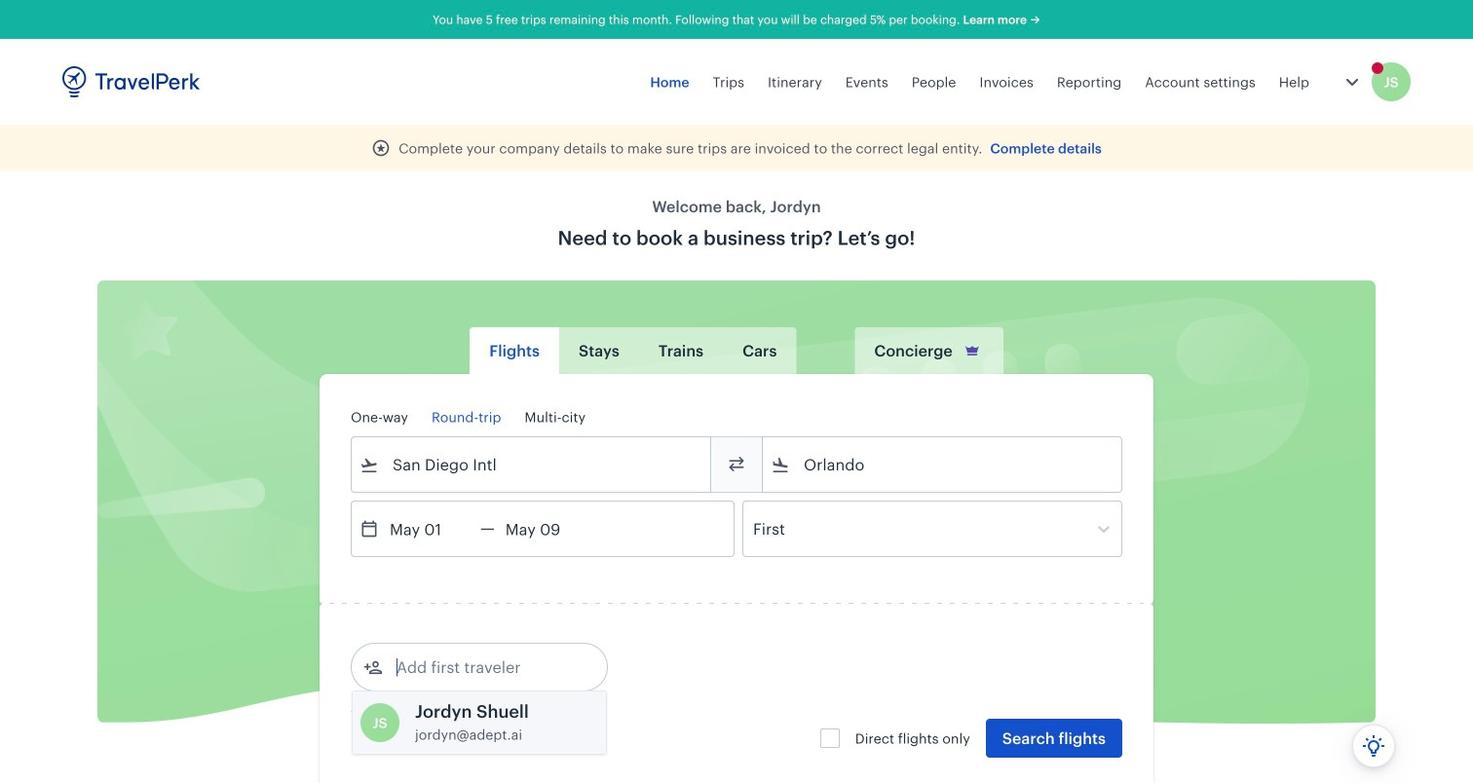 Task type: describe. For each thing, give the bounding box(es) containing it.
Return text field
[[495, 502, 596, 556]]

Add first traveler search field
[[383, 652, 586, 683]]

To search field
[[790, 449, 1096, 480]]

From search field
[[379, 449, 685, 480]]



Task type: locate. For each thing, give the bounding box(es) containing it.
Depart text field
[[379, 502, 480, 556]]



